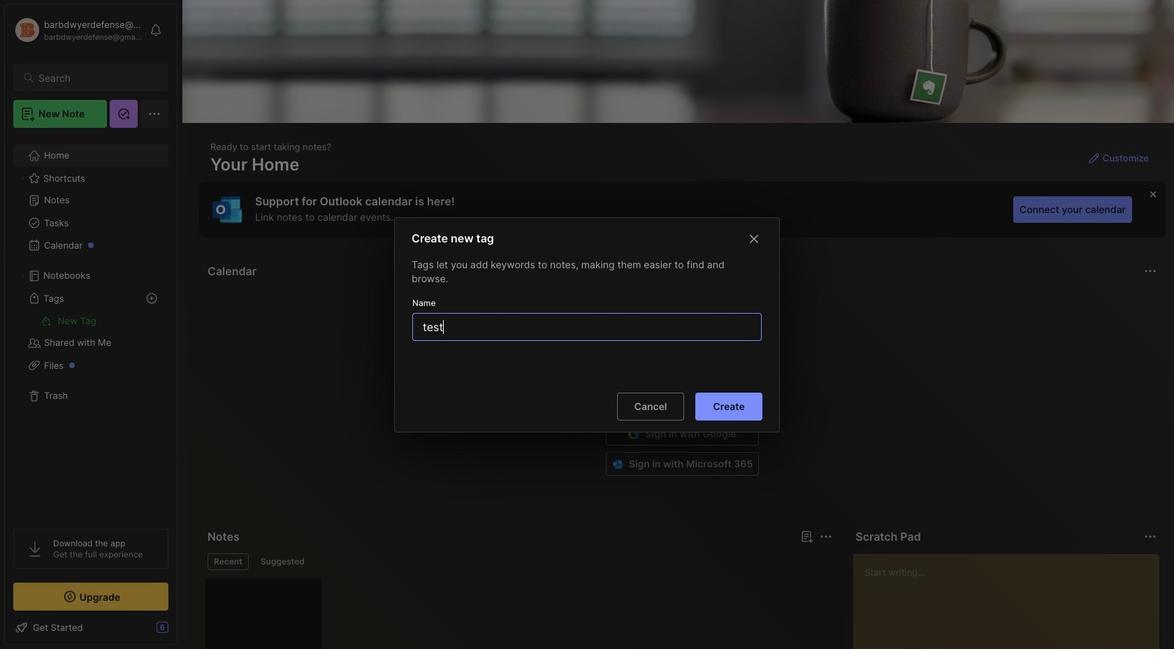 Task type: vqa. For each thing, say whether or not it's contained in the screenshot.
left Tab
yes



Task type: describe. For each thing, give the bounding box(es) containing it.
Search text field
[[38, 71, 156, 85]]

main element
[[0, 0, 182, 649]]

tree inside "main" element
[[5, 136, 177, 517]]

Start writing… text field
[[865, 554, 1159, 649]]

1 tab from the left
[[208, 554, 249, 570]]

close image
[[746, 230, 763, 247]]



Task type: locate. For each thing, give the bounding box(es) containing it.
tab
[[208, 554, 249, 570], [254, 554, 311, 570]]

group
[[13, 310, 168, 332]]

None search field
[[38, 69, 156, 86]]

1 horizontal spatial tab
[[254, 554, 311, 570]]

expand notebooks image
[[18, 272, 27, 280]]

tree
[[5, 136, 177, 517]]

2 tab from the left
[[254, 554, 311, 570]]

tab list
[[208, 554, 831, 570]]

Tag name text field
[[421, 313, 756, 340]]

group inside tree
[[13, 310, 168, 332]]

0 horizontal spatial tab
[[208, 554, 249, 570]]

none search field inside "main" element
[[38, 69, 156, 86]]



